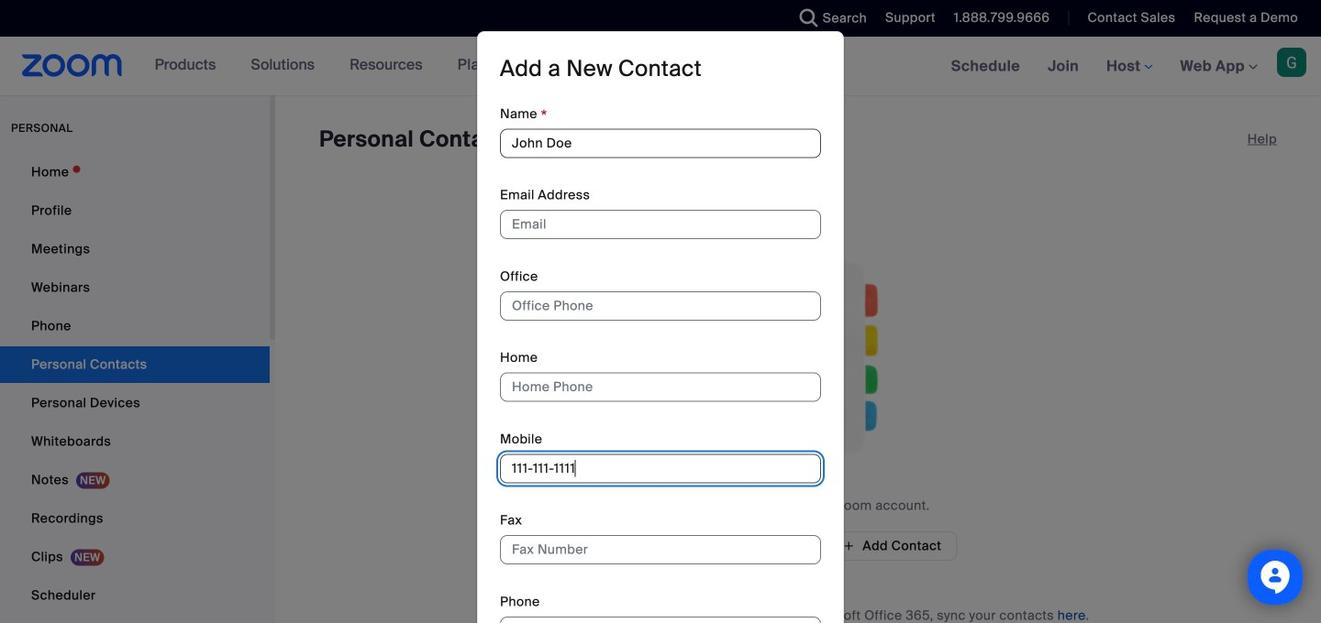 Task type: locate. For each thing, give the bounding box(es) containing it.
Home Phone text field
[[500, 373, 821, 402]]

personal menu menu
[[0, 154, 270, 624]]

dialog
[[477, 31, 844, 624]]

banner
[[0, 37, 1321, 97]]

product information navigation
[[141, 37, 579, 95]]

Fax Number text field
[[500, 536, 821, 565]]



Task type: describe. For each thing, give the bounding box(es) containing it.
Mobile Phone text field
[[500, 455, 821, 484]]

add image
[[654, 538, 667, 556]]

add image
[[842, 539, 855, 555]]

Office Phone text field
[[500, 292, 821, 321]]

Email text field
[[500, 210, 821, 240]]

meetings navigation
[[937, 37, 1321, 97]]

First and Last Name text field
[[500, 129, 821, 158]]



Task type: vqa. For each thing, say whether or not it's contained in the screenshot.
More options for hello icon
no



